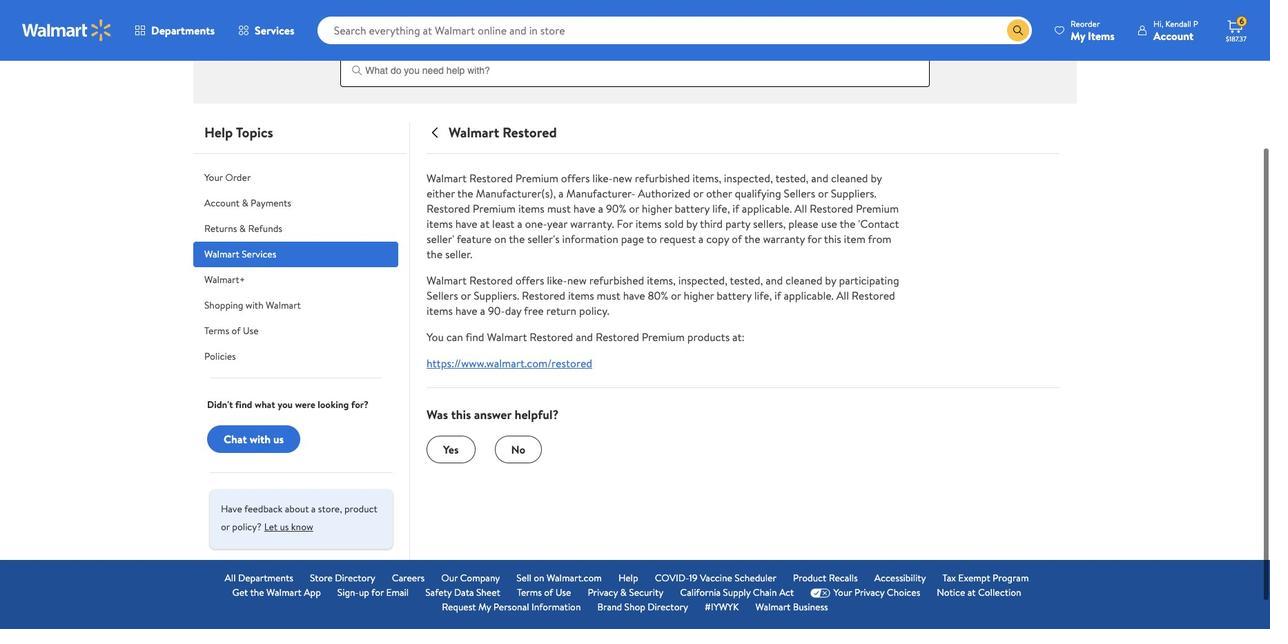 Task type: locate. For each thing, give the bounding box(es) containing it.
help up the privacy & security
[[619, 571, 639, 585]]

0 vertical spatial for
[[808, 231, 822, 247]]

all left the use
[[795, 201, 808, 216]]

the left warranty
[[745, 231, 761, 247]]

our company link
[[442, 571, 500, 586]]

0 horizontal spatial higher
[[642, 201, 673, 216]]

& for account
[[242, 196, 248, 210]]

and
[[812, 171, 829, 186], [766, 273, 783, 288], [576, 329, 593, 345]]

by inside walmart restored offers like-new refurbished items, inspected, tested, and cleaned by participating sellers or suppliers. restored items must have 80% or higher battery life, if applicable. all restored items have a 90-day free return policy.
[[826, 273, 837, 288]]

suppliers. left free
[[474, 288, 520, 303]]

0 vertical spatial terms of use
[[204, 324, 259, 338]]

0 vertical spatial all
[[795, 201, 808, 216]]

0 horizontal spatial all
[[225, 571, 236, 585]]

or left "other"
[[694, 186, 704, 201]]

2 vertical spatial &
[[621, 586, 627, 600]]

help for help "link"
[[619, 571, 639, 585]]

1 horizontal spatial life,
[[755, 288, 772, 303]]

sign-up for email link
[[338, 586, 409, 600]]

with
[[246, 298, 264, 312], [250, 432, 271, 447]]

2 horizontal spatial of
[[732, 231, 743, 247]]

1 vertical spatial and
[[766, 273, 783, 288]]

terms up policies
[[204, 324, 229, 338]]

personal
[[494, 600, 530, 614]]

inspected, inside walmart restored premium offers like-new refurbished items, inspected, tested, and cleaned by either the manufacturer(s), a manufacturer- authorized or other qualifying sellers or suppliers. restored premium items must have a 90% or higher battery life, if applicable. all restored premium items have at least a one-year warranty. for items sold by third party sellers, please use the 'contact seller' feature on the seller's information page to request a copy of the warranty for this item from the seller.
[[724, 171, 774, 186]]

this
[[825, 231, 842, 247], [451, 406, 471, 423]]

1 vertical spatial services
[[242, 247, 277, 261]]

0 horizontal spatial privacy
[[588, 586, 618, 600]]

safety
[[426, 586, 452, 600]]

items, down the to
[[647, 273, 676, 288]]

tax exempt program link
[[943, 571, 1030, 586]]

authorized
[[639, 186, 691, 201]]

1 vertical spatial must
[[597, 288, 621, 303]]

1 vertical spatial battery
[[717, 288, 752, 303]]

offers inside walmart restored premium offers like-new refurbished items, inspected, tested, and cleaned by either the manufacturer(s), a manufacturer- authorized or other qualifying sellers or suppliers. restored premium items must have a 90% or higher battery life, if applicable. all restored premium items have at least a one-year warranty. for items sold by third party sellers, please use the 'contact seller' feature on the seller's information page to request a copy of the warranty for this item from the seller.
[[561, 171, 590, 186]]

and down warranty
[[766, 273, 783, 288]]

0 vertical spatial tested,
[[776, 171, 809, 186]]

let us know link
[[264, 516, 313, 538]]

store
[[310, 571, 333, 585]]

0 horizontal spatial life,
[[713, 201, 730, 216]]

new up 90%
[[613, 171, 633, 186]]

products
[[688, 329, 730, 345]]

walmart services
[[204, 247, 277, 261]]

at left least
[[480, 216, 490, 231]]

have right seller'
[[456, 216, 478, 231]]

2 vertical spatial and
[[576, 329, 593, 345]]

0 horizontal spatial at
[[480, 216, 490, 231]]

refunds
[[248, 222, 283, 236]]

by up 'contact
[[871, 171, 883, 186]]

0 vertical spatial us
[[274, 432, 284, 447]]

the left one-
[[509, 231, 525, 247]]

account up returns
[[204, 196, 240, 210]]

0 vertical spatial battery
[[675, 201, 710, 216]]

with for walmart
[[246, 298, 264, 312]]

on inside walmart restored premium offers like-new refurbished items, inspected, tested, and cleaned by either the manufacturer(s), a manufacturer- authorized or other qualifying sellers or suppliers. restored premium items must have a 90% or higher battery life, if applicable. all restored premium items have at least a one-year warranty. for items sold by third party sellers, please use the 'contact seller' feature on the seller's information page to request a copy of the warranty for this item from the seller.
[[495, 231, 507, 247]]

other
[[707, 186, 733, 201]]

1 horizontal spatial and
[[766, 273, 783, 288]]

us inside chat with us button
[[274, 432, 284, 447]]

help for help topics
[[204, 123, 233, 142]]

walmart left app
[[267, 586, 302, 600]]

sold
[[665, 216, 684, 231]]

privacy inside privacy & security link
[[588, 586, 618, 600]]

items
[[519, 201, 545, 216], [427, 216, 453, 231], [636, 216, 662, 231], [568, 288, 595, 303], [427, 303, 453, 318]]

1 horizontal spatial like-
[[593, 171, 613, 186]]

returns
[[204, 222, 237, 236]]

& up returns & refunds in the top of the page
[[242, 196, 248, 210]]

search help topics
[[344, 40, 421, 54]]

with right shopping
[[246, 298, 264, 312]]

departments inside 'popup button'
[[151, 23, 215, 38]]

store directory link
[[310, 571, 376, 586]]

walmart down the walmart+ link
[[266, 298, 301, 312]]

get
[[232, 586, 248, 600]]

1 vertical spatial use
[[556, 586, 572, 600]]

0 vertical spatial this
[[825, 231, 842, 247]]

request my personal information link
[[442, 600, 581, 615]]

new up return
[[568, 273, 587, 288]]

1 horizontal spatial by
[[826, 273, 837, 288]]

suppliers.
[[831, 186, 877, 201], [474, 288, 520, 303]]

suppliers. up the use
[[831, 186, 877, 201]]

1 horizontal spatial suppliers.
[[831, 186, 877, 201]]

1 vertical spatial sellers
[[427, 288, 458, 303]]

or up the use
[[819, 186, 829, 201]]

privacy & security
[[588, 586, 664, 600]]

walmart restored offers like-new refurbished items, inspected, tested, and cleaned by participating sellers or suppliers. restored items must have 80% or higher battery life, if applicable. all restored items have a 90-day free return policy.
[[427, 273, 900, 318]]

#iywyk link
[[705, 600, 739, 615]]

1 vertical spatial us
[[280, 520, 289, 534]]

restored up the 90-
[[470, 273, 513, 288]]

chat with us
[[224, 432, 284, 447]]

at down exempt
[[968, 586, 976, 600]]

if down warranty
[[775, 288, 782, 303]]

0 vertical spatial offers
[[561, 171, 590, 186]]

1 horizontal spatial battery
[[717, 288, 752, 303]]

by left participating
[[826, 273, 837, 288]]

battery
[[675, 201, 710, 216], [717, 288, 752, 303]]

0 vertical spatial by
[[871, 171, 883, 186]]

0 vertical spatial suppliers.
[[831, 186, 877, 201]]

us
[[274, 432, 284, 447], [280, 520, 289, 534]]

all down item
[[837, 288, 850, 303]]

policies link
[[193, 344, 399, 370]]

if inside walmart restored premium offers like-new refurbished items, inspected, tested, and cleaned by either the manufacturer(s), a manufacturer- authorized or other qualifying sellers or suppliers. restored premium items must have a 90% or higher battery life, if applicable. all restored premium items have at least a one-year warranty. for items sold by third party sellers, please use the 'contact seller' feature on the seller's information page to request a copy of the warranty for this item from the seller.
[[733, 201, 740, 216]]

0 vertical spatial my
[[1071, 28, 1086, 43]]

find left what
[[235, 398, 253, 412]]

at inside walmart restored premium offers like-new refurbished items, inspected, tested, and cleaned by either the manufacturer(s), a manufacturer- authorized or other qualifying sellers or suppliers. restored premium items must have a 90% or higher battery life, if applicable. all restored premium items have at least a one-year warranty. for items sold by third party sellers, please use the 'contact seller' feature on the seller's information page to request a copy of the warranty for this item from the seller.
[[480, 216, 490, 231]]

battery inside walmart restored offers like-new refurbished items, inspected, tested, and cleaned by participating sellers or suppliers. restored items must have 80% or higher battery life, if applicable. all restored items have a 90-day free return policy.
[[717, 288, 752, 303]]

or inside have feedback about a store, product or policy?
[[221, 520, 230, 534]]

vaccine
[[700, 571, 733, 585]]

& for privacy
[[621, 586, 627, 600]]

90-
[[488, 303, 505, 318]]

0 vertical spatial applicable.
[[742, 201, 792, 216]]

or down have
[[221, 520, 230, 534]]

email
[[386, 586, 409, 600]]

this inside walmart restored premium offers like-new refurbished items, inspected, tested, and cleaned by either the manufacturer(s), a manufacturer- authorized or other qualifying sellers or suppliers. restored premium items must have a 90% or higher battery life, if applicable. all restored premium items have at least a one-year warranty. for items sold by third party sellers, please use the 'contact seller' feature on the seller's information page to request a copy of the warranty for this item from the seller.
[[825, 231, 842, 247]]

all departments
[[225, 571, 294, 585]]

applicable. up warranty
[[742, 201, 792, 216]]

0 horizontal spatial must
[[548, 201, 571, 216]]

your order link
[[193, 165, 399, 191]]

cleaned
[[832, 171, 869, 186], [786, 273, 823, 288]]

our company
[[442, 571, 500, 585]]

or right 90%
[[629, 201, 640, 216]]

cleaned up the use
[[832, 171, 869, 186]]

0 vertical spatial services
[[255, 23, 295, 38]]

0 vertical spatial new
[[613, 171, 633, 186]]

on right feature
[[495, 231, 507, 247]]

walmart.com
[[547, 571, 602, 585]]

and down "policy."
[[576, 329, 593, 345]]

this left item
[[825, 231, 842, 247]]

terms of use link down shopping with walmart
[[193, 318, 399, 344]]

1 privacy from the left
[[588, 586, 618, 600]]

1 vertical spatial terms
[[517, 586, 542, 600]]

2 horizontal spatial by
[[871, 171, 883, 186]]

0 vertical spatial life,
[[713, 201, 730, 216]]

refurbished up sold
[[635, 171, 690, 186]]

items up you can find walmart restored and restored premium products at:
[[568, 288, 595, 303]]

supply
[[723, 586, 751, 600]]

our
[[442, 571, 458, 585]]

like- up return
[[547, 273, 568, 288]]

Search help topics search field
[[341, 40, 930, 87]]

0 vertical spatial use
[[243, 324, 259, 338]]

refurbished inside walmart restored offers like-new refurbished items, inspected, tested, and cleaned by participating sellers or suppliers. restored items must have 80% or higher battery life, if applicable. all restored items have a 90-day free return policy.
[[590, 273, 645, 288]]

manufacturer-
[[567, 186, 636, 201]]

offers up the warranty.
[[561, 171, 590, 186]]

0 horizontal spatial my
[[479, 600, 491, 614]]

with inside button
[[250, 432, 271, 447]]

if right "other"
[[733, 201, 740, 216]]

walmart+ link
[[193, 267, 399, 293]]

your privacy choices link
[[811, 586, 921, 600]]

the right the use
[[840, 216, 856, 231]]

your order
[[204, 171, 251, 184]]

1 vertical spatial on
[[534, 571, 545, 585]]

1 vertical spatial tested,
[[730, 273, 764, 288]]

0 horizontal spatial use
[[243, 324, 259, 338]]

1 vertical spatial life,
[[755, 288, 772, 303]]

for inside walmart restored premium offers like-new refurbished items, inspected, tested, and cleaned by either the manufacturer(s), a manufacturer- authorized or other qualifying sellers or suppliers. restored premium items must have a 90% or higher battery life, if applicable. all restored premium items have at least a one-year warranty. for items sold by third party sellers, please use the 'contact seller' feature on the seller's information page to request a copy of the warranty for this item from the seller.
[[808, 231, 822, 247]]

0 horizontal spatial help
[[204, 123, 233, 142]]

notice at collection request my personal information
[[442, 586, 1022, 614]]

a left the 90-
[[480, 303, 486, 318]]

all inside all departments link
[[225, 571, 236, 585]]

1 horizontal spatial terms of use
[[517, 586, 572, 600]]

no
[[512, 442, 526, 457]]

search icon image
[[1013, 25, 1024, 36]]

0 vertical spatial refurbished
[[635, 171, 690, 186]]

party
[[726, 216, 751, 231]]

1 horizontal spatial help
[[619, 571, 639, 585]]

0 vertical spatial of
[[732, 231, 743, 247]]

0 horizontal spatial items,
[[647, 273, 676, 288]]

covid-
[[655, 571, 690, 585]]

must inside walmart restored offers like-new refurbished items, inspected, tested, and cleaned by participating sellers or suppliers. restored items must have 80% or higher battery life, if applicable. all restored items have a 90-day free return policy.
[[597, 288, 621, 303]]

applicable. down warranty
[[784, 288, 834, 303]]

know
[[291, 520, 313, 534]]

walmart inside walmart restored offers like-new refurbished items, inspected, tested, and cleaned by participating sellers or suppliers. restored items must have 80% or higher battery life, if applicable. all restored items have a 90-day free return policy.
[[427, 273, 467, 288]]

my left items
[[1071, 28, 1086, 43]]

data
[[454, 586, 474, 600]]

california supply chain act link
[[681, 586, 795, 600]]

0 vertical spatial departments
[[151, 23, 215, 38]]

0 vertical spatial higher
[[642, 201, 673, 216]]

1 horizontal spatial higher
[[684, 288, 715, 303]]

& right returns
[[240, 222, 246, 236]]

walmart down seller.
[[427, 273, 467, 288]]

app
[[304, 586, 321, 600]]

walmart down 'back' image
[[427, 171, 467, 186]]

directory up sign-
[[335, 571, 376, 585]]

find right can
[[466, 329, 485, 345]]

if
[[733, 201, 740, 216], [775, 288, 782, 303]]

your inside your privacy choices "link"
[[834, 586, 853, 600]]

0 vertical spatial at
[[480, 216, 490, 231]]

1 vertical spatial higher
[[684, 288, 715, 303]]

higher up the to
[[642, 201, 673, 216]]

walmart business link
[[756, 600, 829, 615]]

1 horizontal spatial offers
[[561, 171, 590, 186]]

terms of use down shopping
[[204, 324, 259, 338]]

seller's
[[528, 231, 560, 247]]

0 horizontal spatial for
[[372, 586, 384, 600]]

policy.
[[580, 303, 610, 318]]

help left topics
[[204, 123, 233, 142]]

my
[[1071, 28, 1086, 43], [479, 600, 491, 614]]

0 horizontal spatial terms of use link
[[193, 318, 399, 344]]

walmart up the https://www.walmart.com/restored﻿ link
[[487, 329, 527, 345]]

product
[[794, 571, 827, 585]]

1 vertical spatial all
[[837, 288, 850, 303]]

help topics
[[204, 123, 273, 142]]

restored up manufacturer(s), in the left of the page
[[503, 123, 557, 142]]

your inside your order link
[[204, 171, 223, 184]]

account left $187.37
[[1154, 28, 1194, 43]]

back image
[[427, 124, 443, 141]]

terms of use up information
[[517, 586, 572, 600]]

inspected, inside walmart restored offers like-new refurbished items, inspected, tested, and cleaned by participating sellers or suppliers. restored items must have 80% or higher battery life, if applicable. all restored items have a 90-day free return policy.
[[679, 273, 728, 288]]

for right up
[[372, 586, 384, 600]]

and up the use
[[812, 171, 829, 186]]

the right either
[[458, 186, 474, 201]]

#iywyk
[[705, 600, 739, 614]]

tax exempt program get the walmart app
[[232, 571, 1030, 600]]

tested, up please
[[776, 171, 809, 186]]

1 horizontal spatial this
[[825, 231, 842, 247]]

must inside walmart restored premium offers like-new refurbished items, inspected, tested, and cleaned by either the manufacturer(s), a manufacturer- authorized or other qualifying sellers or suppliers. restored premium items must have a 90% or higher battery life, if applicable. all restored premium items have at least a one-year warranty. for items sold by third party sellers, please use the 'contact seller' feature on the seller's information page to request a copy of the warranty for this item from the seller.
[[548, 201, 571, 216]]

for right warranty
[[808, 231, 822, 247]]

all inside walmart restored premium offers like-new refurbished items, inspected, tested, and cleaned by either the manufacturer(s), a manufacturer- authorized or other qualifying sellers or suppliers. restored premium items must have a 90% or higher battery life, if applicable. all restored premium items have at least a one-year warranty. for items sold by third party sellers, please use the 'contact seller' feature on the seller's information page to request a copy of the warranty for this item from the seller.
[[795, 201, 808, 216]]

1 horizontal spatial account
[[1154, 28, 1194, 43]]

p
[[1194, 18, 1199, 29]]

terms of use
[[204, 324, 259, 338], [517, 586, 572, 600]]

1 horizontal spatial sellers
[[784, 186, 816, 201]]

program
[[993, 571, 1030, 585]]

life, up copy
[[713, 201, 730, 216]]

0 vertical spatial help
[[204, 123, 233, 142]]

use
[[243, 324, 259, 338], [556, 586, 572, 600]]

refurbished
[[635, 171, 690, 186], [590, 273, 645, 288]]

us down you
[[274, 432, 284, 447]]

my inside reorder my items
[[1071, 28, 1086, 43]]

careers
[[392, 571, 425, 585]]

help
[[204, 123, 233, 142], [619, 571, 639, 585]]

1 vertical spatial at
[[968, 586, 976, 600]]

0 horizontal spatial this
[[451, 406, 471, 423]]

privacy inside your privacy choices "link"
[[855, 586, 885, 600]]

help link
[[619, 571, 639, 586]]

sellers up please
[[784, 186, 816, 201]]

must right one-
[[548, 201, 571, 216]]

1 horizontal spatial my
[[1071, 28, 1086, 43]]

didn't
[[207, 398, 233, 412]]

inspected, up party
[[724, 171, 774, 186]]

help
[[374, 40, 393, 54]]

2 privacy from the left
[[855, 586, 885, 600]]

yes
[[443, 442, 459, 457]]

1 vertical spatial refurbished
[[590, 273, 645, 288]]

have left 80%
[[623, 288, 646, 303]]

1 vertical spatial like-
[[547, 273, 568, 288]]

1 horizontal spatial cleaned
[[832, 171, 869, 186]]

0 horizontal spatial cleaned
[[786, 273, 823, 288]]

if inside walmart restored offers like-new refurbished items, inspected, tested, and cleaned by participating sellers or suppliers. restored items must have 80% or higher battery life, if applicable. all restored items have a 90-day free return policy.
[[775, 288, 782, 303]]

for inside sign-up for email link
[[372, 586, 384, 600]]

2 vertical spatial of
[[545, 586, 554, 600]]

0 vertical spatial items,
[[693, 171, 722, 186]]

refurbished up "policy."
[[590, 273, 645, 288]]

choices
[[888, 586, 921, 600]]

items right 'for'
[[636, 216, 662, 231]]

1 horizontal spatial terms
[[517, 586, 542, 600]]

1 vertical spatial for
[[372, 586, 384, 600]]

items, right authorized
[[693, 171, 722, 186]]

accessibility link
[[875, 571, 927, 586]]

suppliers. inside walmart restored premium offers like-new refurbished items, inspected, tested, and cleaned by either the manufacturer(s), a manufacturer- authorized or other qualifying sellers or suppliers. restored premium items must have a 90% or higher battery life, if applicable. all restored premium items have at least a one-year warranty. for items sold by third party sellers, please use the 'contact seller' feature on the seller's information page to request a copy of the warranty for this item from the seller.
[[831, 186, 877, 201]]

& up shop
[[621, 586, 627, 600]]

1 horizontal spatial new
[[613, 171, 633, 186]]

1 horizontal spatial all
[[795, 201, 808, 216]]

walmart inside walmart restored premium offers like-new refurbished items, inspected, tested, and cleaned by either the manufacturer(s), a manufacturer- authorized or other qualifying sellers or suppliers. restored premium items must have a 90% or higher battery life, if applicable. all restored premium items have at least a one-year warranty. for items sold by third party sellers, please use the 'contact seller' feature on the seller's information page to request a copy of the warranty for this item from the seller.
[[427, 171, 467, 186]]

your down recalls
[[834, 586, 853, 600]]

Search search field
[[317, 17, 1033, 44]]

1 horizontal spatial directory
[[648, 600, 689, 614]]

terms of use link
[[193, 318, 399, 344], [517, 586, 572, 600]]

0 vertical spatial must
[[548, 201, 571, 216]]

a right about
[[311, 502, 316, 516]]

1 vertical spatial of
[[232, 324, 241, 338]]

have
[[221, 502, 242, 516]]

applicable. inside walmart restored premium offers like-new refurbished items, inspected, tested, and cleaned by either the manufacturer(s), a manufacturer- authorized or other qualifying sellers or suppliers. restored premium items must have a 90% or higher battery life, if applicable. all restored premium items have at least a one-year warranty. for items sold by third party sellers, please use the 'contact seller' feature on the seller's information page to request a copy of the warranty for this item from the seller.
[[742, 201, 792, 216]]

offers up free
[[516, 273, 545, 288]]

1 vertical spatial &
[[240, 222, 246, 236]]

my down sheet
[[479, 600, 491, 614]]

reorder
[[1071, 18, 1101, 29]]

0 vertical spatial inspected,
[[724, 171, 774, 186]]

0 horizontal spatial on
[[495, 231, 507, 247]]

cleaned down warranty
[[786, 273, 823, 288]]

returns & refunds link
[[193, 216, 399, 242]]

business
[[793, 600, 829, 614]]

use down sell on walmart.com
[[556, 586, 572, 600]]

was
[[427, 406, 448, 423]]

on right sell
[[534, 571, 545, 585]]

must up you can find walmart restored and restored premium products at:
[[597, 288, 621, 303]]

us right let at bottom
[[280, 520, 289, 534]]

2 vertical spatial by
[[826, 273, 837, 288]]

1 vertical spatial find
[[235, 398, 253, 412]]

higher inside walmart restored premium offers like-new refurbished items, inspected, tested, and cleaned by either the manufacturer(s), a manufacturer- authorized or other qualifying sellers or suppliers. restored premium items must have a 90% or higher battery life, if applicable. all restored premium items have at least a one-year warranty. for items sold by third party sellers, please use the 'contact seller' feature on the seller's information page to request a copy of the warranty for this item from the seller.
[[642, 201, 673, 216]]

all up the get
[[225, 571, 236, 585]]

this right 'was'
[[451, 406, 471, 423]]

1 vertical spatial departments
[[238, 571, 294, 585]]

of right copy
[[732, 231, 743, 247]]

higher right 80%
[[684, 288, 715, 303]]

chat
[[224, 432, 247, 447]]

day
[[505, 303, 522, 318]]

1 vertical spatial if
[[775, 288, 782, 303]]

1 horizontal spatial for
[[808, 231, 822, 247]]

1 horizontal spatial terms of use link
[[517, 586, 572, 600]]



Task type: describe. For each thing, give the bounding box(es) containing it.
you
[[427, 329, 444, 345]]

6 $187.37
[[1227, 15, 1247, 44]]

third
[[700, 216, 723, 231]]

looking
[[318, 398, 349, 412]]

& for returns
[[240, 222, 246, 236]]

90%
[[606, 201, 627, 216]]

from
[[869, 231, 892, 247]]

seller'
[[427, 231, 455, 247]]

your for your order
[[204, 171, 223, 184]]

services button
[[227, 14, 306, 47]]

use
[[822, 216, 838, 231]]

1 vertical spatial this
[[451, 406, 471, 423]]

restored right day
[[522, 288, 566, 303]]

restored up item
[[810, 201, 854, 216]]

items, inside walmart restored offers like-new refurbished items, inspected, tested, and cleaned by participating sellers or suppliers. restored items must have 80% or higher battery life, if applicable. all restored items have a 90-day free return policy.
[[647, 273, 676, 288]]

sell
[[517, 571, 532, 585]]

walmart inside tax exempt program get the walmart app
[[267, 586, 302, 600]]

was this answer helpful?
[[427, 406, 559, 423]]

sellers inside walmart restored premium offers like-new refurbished items, inspected, tested, and cleaned by either the manufacturer(s), a manufacturer- authorized or other qualifying sellers or suppliers. restored premium items must have a 90% or higher battery life, if applicable. all restored premium items have at least a one-year warranty. for items sold by third party sellers, please use the 'contact seller' feature on the seller's information page to request a copy of the warranty for this item from the seller.
[[784, 186, 816, 201]]

1 vertical spatial terms of use
[[517, 586, 572, 600]]

and inside walmart restored offers like-new refurbished items, inspected, tested, and cleaned by participating sellers or suppliers. restored items must have 80% or higher battery life, if applicable. all restored items have a 90-day free return policy.
[[766, 273, 783, 288]]

items up you
[[427, 303, 453, 318]]

1 vertical spatial by
[[687, 216, 698, 231]]

kendall
[[1166, 18, 1192, 29]]

page
[[621, 231, 645, 247]]

19
[[690, 571, 698, 585]]

the left seller.
[[427, 247, 443, 262]]

brand shop directory
[[598, 600, 689, 614]]

life, inside walmart restored premium offers like-new refurbished items, inspected, tested, and cleaned by either the manufacturer(s), a manufacturer- authorized or other qualifying sellers or suppliers. restored premium items must have a 90% or higher battery life, if applicable. all restored premium items have at least a one-year warranty. for items sold by third party sellers, please use the 'contact seller' feature on the seller's information page to request a copy of the warranty for this item from the seller.
[[713, 201, 730, 216]]

1 vertical spatial terms of use link
[[517, 586, 572, 600]]

0 vertical spatial find
[[466, 329, 485, 345]]

have up information
[[574, 201, 596, 216]]

safety data sheet link
[[426, 586, 501, 600]]

life, inside walmart restored offers like-new refurbished items, inspected, tested, and cleaned by participating sellers or suppliers. restored items must have 80% or higher battery life, if applicable. all restored items have a 90-day free return policy.
[[755, 288, 772, 303]]

us inside let us know button
[[280, 520, 289, 534]]

didn't find what you were looking for?
[[207, 398, 369, 412]]

qualifying
[[735, 186, 782, 201]]

return
[[547, 303, 577, 318]]

let
[[264, 520, 278, 534]]

for
[[617, 216, 633, 231]]

returns & refunds
[[204, 222, 283, 236]]

a left copy
[[699, 231, 704, 247]]

information
[[563, 231, 619, 247]]

shopping with walmart
[[204, 298, 301, 312]]

up
[[359, 586, 370, 600]]

refurbished inside walmart restored premium offers like-new refurbished items, inspected, tested, and cleaned by either the manufacturer(s), a manufacturer- authorized or other qualifying sellers or suppliers. restored premium items must have a 90% or higher battery life, if applicable. all restored premium items have at least a one-year warranty. for items sold by third party sellers, please use the 'contact seller' feature on the seller's information page to request a copy of the warranty for this item from the seller.
[[635, 171, 690, 186]]

services inside popup button
[[255, 23, 295, 38]]

covid-19 vaccine scheduler link
[[655, 571, 777, 586]]

for?
[[351, 398, 369, 412]]

new inside walmart restored premium offers like-new refurbished items, inspected, tested, and cleaned by either the manufacturer(s), a manufacturer- authorized or other qualifying sellers or suppliers. restored premium items must have a 90% or higher battery life, if applicable. all restored premium items have at least a one-year warranty. for items sold by third party sellers, please use the 'contact seller' feature on the seller's information page to request a copy of the warranty for this item from the seller.
[[613, 171, 633, 186]]

walmart image
[[22, 19, 112, 41]]

safety data sheet
[[426, 586, 501, 600]]

chain
[[753, 586, 777, 600]]

walmart down returns
[[204, 247, 240, 261]]

california
[[681, 586, 721, 600]]

a inside have feedback about a store, product or policy?
[[311, 502, 316, 516]]

shopping
[[204, 298, 243, 312]]

tax
[[943, 571, 957, 585]]

shop
[[625, 600, 646, 614]]

1 horizontal spatial on
[[534, 571, 545, 585]]

cleaned inside walmart restored premium offers like-new refurbished items, inspected, tested, and cleaned by either the manufacturer(s), a manufacturer- authorized or other qualifying sellers or suppliers. restored premium items must have a 90% or higher battery life, if applicable. all restored premium items have at least a one-year warranty. for items sold by third party sellers, please use the 'contact seller' feature on the seller's information page to request a copy of the warranty for this item from the seller.
[[832, 171, 869, 186]]

either
[[427, 186, 455, 201]]

information
[[532, 600, 581, 614]]

seller.
[[445, 247, 473, 262]]

1 horizontal spatial departments
[[238, 571, 294, 585]]

1 vertical spatial account
[[204, 196, 240, 210]]

what
[[255, 398, 275, 412]]

like- inside walmart restored premium offers like-new refurbished items, inspected, tested, and cleaned by either the manufacturer(s), a manufacturer- authorized or other qualifying sellers or suppliers. restored premium items must have a 90% or higher battery life, if applicable. all restored premium items have at least a one-year warranty. for items sold by third party sellers, please use the 'contact seller' feature on the seller's information page to request a copy of the warranty for this item from the seller.
[[593, 171, 613, 186]]

privacy choices icon image
[[811, 588, 831, 598]]

and inside walmart restored premium offers like-new refurbished items, inspected, tested, and cleaned by either the manufacturer(s), a manufacturer- authorized or other qualifying sellers or suppliers. restored premium items must have a 90% or higher battery life, if applicable. all restored premium items have at least a one-year warranty. for items sold by third party sellers, please use the 'contact seller' feature on the seller's information page to request a copy of the warranty for this item from the seller.
[[812, 171, 829, 186]]

hi,
[[1154, 18, 1164, 29]]

restored up least
[[470, 171, 513, 186]]

topics
[[236, 123, 273, 142]]

a left 90%
[[599, 201, 604, 216]]

items down either
[[427, 216, 453, 231]]

least
[[493, 216, 515, 231]]

a inside walmart restored offers like-new refurbished items, inspected, tested, and cleaned by participating sellers or suppliers. restored items must have 80% or higher battery life, if applicable. all restored items have a 90-day free return policy.
[[480, 303, 486, 318]]

sheet
[[477, 586, 501, 600]]

get the walmart app link
[[232, 586, 321, 600]]

0 horizontal spatial find
[[235, 398, 253, 412]]

my inside notice at collection request my personal information
[[479, 600, 491, 614]]

a up year
[[559, 186, 564, 201]]

walmart right 'back' image
[[449, 123, 500, 142]]

0 horizontal spatial and
[[576, 329, 593, 345]]

like- inside walmart restored offers like-new refurbished items, inspected, tested, and cleaned by participating sellers or suppliers. restored items must have 80% or higher battery life, if applicable. all restored items have a 90-day free return policy.
[[547, 273, 568, 288]]

new inside walmart restored offers like-new refurbished items, inspected, tested, and cleaned by participating sellers or suppliers. restored items must have 80% or higher battery life, if applicable. all restored items have a 90-day free return policy.
[[568, 273, 587, 288]]

$187.37
[[1227, 34, 1247, 44]]

careers link
[[392, 571, 425, 586]]

What do you need help with? search field
[[341, 54, 930, 87]]

with for us
[[250, 432, 271, 447]]

have up can
[[456, 303, 478, 318]]

premium up from
[[856, 201, 899, 216]]

0 horizontal spatial terms
[[204, 324, 229, 338]]

items left year
[[519, 201, 545, 216]]

or right 80%
[[671, 288, 682, 303]]

or left the 90-
[[461, 288, 471, 303]]

tested, inside walmart restored premium offers like-new refurbished items, inspected, tested, and cleaned by either the manufacturer(s), a manufacturer- authorized or other qualifying sellers or suppliers. restored premium items must have a 90% or higher battery life, if applicable. all restored premium items have at least a one-year warranty. for items sold by third party sellers, please use the 'contact seller' feature on the seller's information page to request a copy of the warranty for this item from the seller.
[[776, 171, 809, 186]]

at inside notice at collection request my personal information
[[968, 586, 976, 600]]

the inside tax exempt program get the walmart app
[[250, 586, 264, 600]]

let us know button
[[264, 516, 313, 538]]

battery inside walmart restored premium offers like-new refurbished items, inspected, tested, and cleaned by either the manufacturer(s), a manufacturer- authorized or other qualifying sellers or suppliers. restored premium items must have a 90% or higher battery life, if applicable. all restored premium items have at least a one-year warranty. for items sold by third party sellers, please use the 'contact seller' feature on the seller's information page to request a copy of the warranty for this item from the seller.
[[675, 201, 710, 216]]

items, inside walmart restored premium offers like-new refurbished items, inspected, tested, and cleaned by either the manufacturer(s), a manufacturer- authorized or other qualifying sellers or suppliers. restored premium items must have a 90% or higher battery life, if applicable. all restored premium items have at least a one-year warranty. for items sold by third party sellers, please use the 'contact seller' feature on the seller's information page to request a copy of the warranty for this item from the seller.
[[693, 171, 722, 186]]

0 horizontal spatial of
[[232, 324, 241, 338]]

product recalls
[[794, 571, 858, 585]]

yes button
[[427, 436, 476, 463]]

can
[[447, 329, 463, 345]]

account & payments link
[[193, 191, 399, 216]]

sellers inside walmart restored offers like-new refurbished items, inspected, tested, and cleaned by participating sellers or suppliers. restored items must have 80% or higher battery life, if applicable. all restored items have a 90-day free return policy.
[[427, 288, 458, 303]]

higher inside walmart restored offers like-new refurbished items, inspected, tested, and cleaned by participating sellers or suppliers. restored items must have 80% or higher battery life, if applicable. all restored items have a 90-day free return policy.
[[684, 288, 715, 303]]

applicable. inside walmart restored offers like-new refurbished items, inspected, tested, and cleaned by participating sellers or suppliers. restored items must have 80% or higher battery life, if applicable. all restored items have a 90-day free return policy.
[[784, 288, 834, 303]]

restored down "policy."
[[596, 329, 640, 345]]

restored down return
[[530, 329, 574, 345]]

your for your privacy choices
[[834, 586, 853, 600]]

https://www.walmart.com/restored﻿
[[427, 356, 593, 371]]

restored up seller'
[[427, 201, 470, 216]]

0 horizontal spatial directory
[[335, 571, 376, 585]]

restored down from
[[852, 288, 896, 303]]

item
[[844, 231, 866, 247]]

have feedback about a store, product or policy?
[[221, 502, 378, 534]]

were
[[295, 398, 316, 412]]

all inside walmart restored offers like-new refurbished items, inspected, tested, and cleaned by participating sellers or suppliers. restored items must have 80% or higher battery life, if applicable. all restored items have a 90-day free return policy.
[[837, 288, 850, 303]]

premium down walmart restored offers like-new refurbished items, inspected, tested, and cleaned by participating sellers or suppliers. restored items must have 80% or higher battery life, if applicable. all restored items have a 90-day free return policy.
[[642, 329, 685, 345]]

request
[[660, 231, 696, 247]]

let us know
[[264, 520, 313, 534]]

offers inside walmart restored offers like-new refurbished items, inspected, tested, and cleaned by participating sellers or suppliers. restored items must have 80% or higher battery life, if applicable. all restored items have a 90-day free return policy.
[[516, 273, 545, 288]]

reorder my items
[[1071, 18, 1116, 43]]

of inside walmart restored premium offers like-new refurbished items, inspected, tested, and cleaned by either the manufacturer(s), a manufacturer- authorized or other qualifying sellers or suppliers. restored premium items must have a 90% or higher battery life, if applicable. all restored premium items have at least a one-year warranty. for items sold by third party sellers, please use the 'contact seller' feature on the seller's information page to request a copy of the warranty for this item from the seller.
[[732, 231, 743, 247]]

tested, inside walmart restored offers like-new refurbished items, inspected, tested, and cleaned by participating sellers or suppliers. restored items must have 80% or higher battery life, if applicable. all restored items have a 90-day free return policy.
[[730, 273, 764, 288]]

suppliers. inside walmart restored offers like-new refurbished items, inspected, tested, and cleaned by participating sellers or suppliers. restored items must have 80% or higher battery life, if applicable. all restored items have a 90-day free return policy.
[[474, 288, 520, 303]]

payments
[[251, 196, 292, 210]]

you can find walmart restored and restored premium products at:
[[427, 329, 745, 345]]

items
[[1089, 28, 1116, 43]]

topics
[[395, 40, 421, 54]]

1 vertical spatial directory
[[648, 600, 689, 614]]

warranty
[[764, 231, 806, 247]]

walmart services link
[[193, 242, 399, 267]]

walmart restored
[[449, 123, 557, 142]]

you
[[278, 398, 293, 412]]

manufacturer(s),
[[476, 186, 556, 201]]

request
[[442, 600, 476, 614]]

account inside "hi, kendall p account"
[[1154, 28, 1194, 43]]

participating
[[840, 273, 900, 288]]

0 horizontal spatial terms of use
[[204, 324, 259, 338]]

a left one-
[[518, 216, 523, 231]]

free
[[524, 303, 544, 318]]

act
[[780, 586, 795, 600]]

notice
[[938, 586, 966, 600]]

Walmart Site-Wide search field
[[317, 17, 1033, 44]]

premium up one-
[[516, 171, 559, 186]]

walmart down chain
[[756, 600, 791, 614]]

notice at collection link
[[938, 586, 1022, 600]]

premium up feature
[[473, 201, 516, 216]]

cleaned inside walmart restored offers like-new refurbished items, inspected, tested, and cleaned by participating sellers or suppliers. restored items must have 80% or higher battery life, if applicable. all restored items have a 90-day free return policy.
[[786, 273, 823, 288]]

walmart business
[[756, 600, 829, 614]]

chat with us button
[[207, 426, 301, 453]]



Task type: vqa. For each thing, say whether or not it's contained in the screenshot.
'of'
yes



